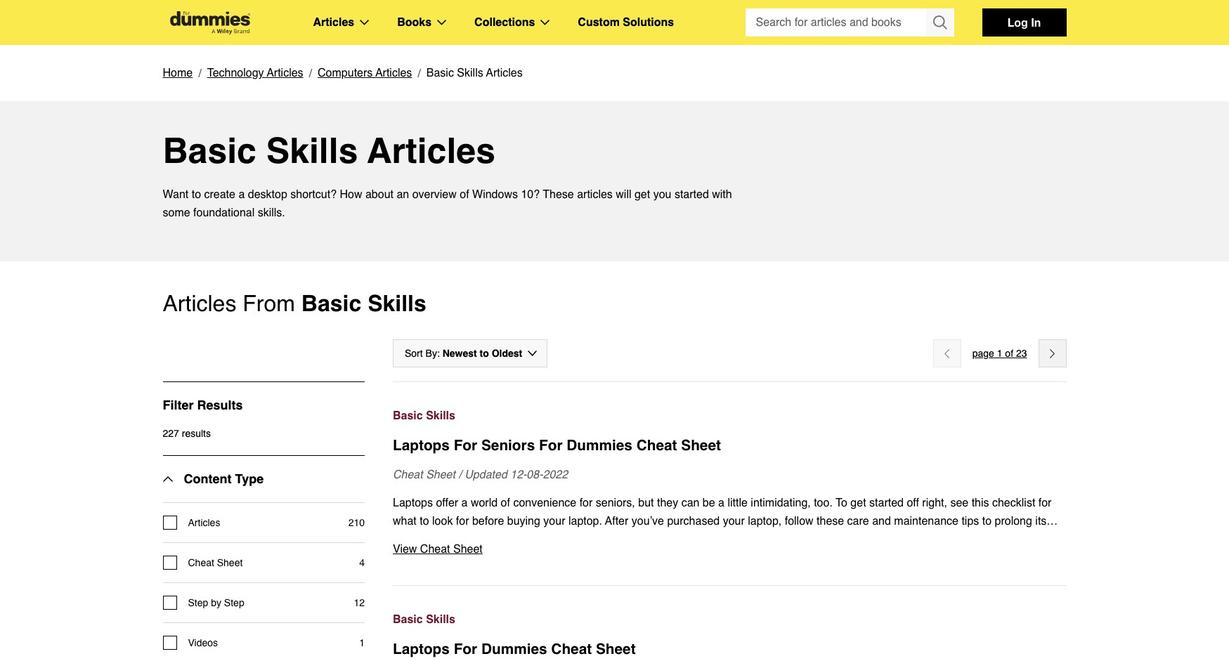 Task type: describe. For each thing, give the bounding box(es) containing it.
windows
[[472, 188, 518, 201]]

2022
[[543, 469, 568, 481]]

seniors
[[481, 437, 535, 454]]

create
[[204, 188, 235, 201]]

basic skills link for laptops for dummies cheat sheet
[[393, 611, 1066, 629]]

off
[[907, 497, 919, 510]]

for up laptop.
[[580, 497, 593, 510]]

articles from basic skills
[[163, 290, 426, 316]]

windows.
[[920, 533, 969, 546]]

want
[[163, 188, 189, 201]]

210
[[348, 517, 365, 529]]

filter
[[163, 398, 194, 413]]

open book categories image
[[437, 20, 446, 25]]

what
[[393, 515, 417, 528]]

shortcuts
[[724, 533, 770, 546]]

page 1 of 23
[[972, 348, 1027, 359]]

in
[[1031, 15, 1041, 29]]

seniors,
[[596, 497, 635, 510]]

will
[[616, 188, 631, 201]]

some inside want to create a desktop shortcut? how about an overview of windows 10? these articles will get you started with some foundational skills.
[[163, 207, 190, 219]]

by:
[[426, 348, 440, 359]]

buying
[[507, 515, 540, 528]]

articles
[[577, 188, 613, 201]]

fast
[[887, 533, 905, 546]]

intimidating,
[[751, 497, 811, 510]]

articles right 'technology'
[[267, 67, 303, 79]]

12
[[354, 597, 365, 609]]

this
[[972, 497, 989, 510]]

shortcut?
[[290, 188, 337, 201]]

laptops offer a world of convenience for seniors, but they can be a little intimidating, too. to get started off right, see this checklist for what to look for before buying your laptop. after you've purchased your laptop, follow these care and maintenance tips to prolong its life.  to round out your experience, here are some handy keyboard shortcuts for getting things done fast in windows. view cheat sheet
[[393, 497, 1052, 556]]

tips
[[962, 515, 979, 528]]

open collections list image
[[541, 20, 550, 25]]

0 horizontal spatial to
[[413, 533, 425, 546]]

of inside want to create a desktop shortcut? how about an overview of windows 10? these articles will get you started with some foundational skills.
[[460, 188, 469, 201]]

sort by: newest to oldest
[[405, 348, 522, 359]]

log in link
[[982, 8, 1066, 37]]

to left oldest
[[480, 348, 489, 359]]

are
[[591, 533, 607, 546]]

cheat sheet / updated 12-08-2022
[[393, 469, 568, 481]]

world
[[471, 497, 498, 510]]

0 vertical spatial basic skills articles
[[426, 67, 523, 79]]

articles down collections
[[486, 67, 523, 79]]

1 inside 'button'
[[997, 348, 1003, 359]]

227
[[163, 428, 179, 439]]

content type button
[[163, 456, 264, 503]]

computers
[[318, 67, 373, 79]]

basic skills link for laptops for seniors for dummies cheat sheet
[[393, 407, 1066, 425]]

08-
[[527, 469, 543, 481]]

computers articles
[[318, 67, 412, 79]]

these
[[817, 515, 844, 528]]

purchased
[[667, 515, 720, 528]]

page 1 of 23 button
[[972, 345, 1027, 362]]

logo image
[[163, 11, 257, 34]]

maintenance
[[894, 515, 959, 528]]

laptops for seniors for dummies cheat sheet link
[[393, 435, 1066, 456]]

cheat inside "laptops offer a world of convenience for seniors, but they can be a little intimidating, too. to get started off right, see this checklist for what to look for before buying your laptop. after you've purchased your laptop, follow these care and maintenance tips to prolong its life.  to round out your experience, here are some handy keyboard shortcuts for getting things done fast in windows. view cheat sheet"
[[420, 543, 450, 556]]

by
[[211, 597, 221, 609]]

with
[[712, 188, 732, 201]]

results
[[197, 398, 243, 413]]

filter results
[[163, 398, 243, 413]]

1 horizontal spatial a
[[461, 497, 468, 510]]

from
[[243, 290, 295, 316]]

done
[[859, 533, 884, 546]]

started for with
[[675, 188, 709, 201]]

/
[[458, 469, 462, 481]]

laptops for laptops for dummies cheat sheet
[[393, 641, 450, 658]]

custom solutions link
[[578, 13, 674, 32]]

skills.
[[258, 207, 285, 219]]

oldest
[[492, 348, 522, 359]]

books
[[397, 16, 432, 29]]

desktop
[[248, 188, 287, 201]]

out
[[460, 533, 476, 546]]

care
[[847, 515, 869, 528]]

to left look
[[420, 515, 429, 528]]

laptop.
[[569, 515, 602, 528]]

keyboard
[[675, 533, 721, 546]]

getting
[[789, 533, 823, 546]]

23
[[1016, 348, 1027, 359]]

round
[[428, 533, 457, 546]]

0 horizontal spatial your
[[479, 533, 501, 546]]

right,
[[922, 497, 947, 510]]

look
[[432, 515, 453, 528]]

1 vertical spatial 1
[[359, 637, 365, 649]]

be
[[703, 497, 715, 510]]

12-
[[510, 469, 527, 481]]

view
[[393, 543, 417, 556]]

you
[[653, 188, 671, 201]]

in
[[908, 533, 917, 546]]

these
[[543, 188, 574, 201]]

basic skills for laptops for seniors for dummies cheat sheet
[[393, 410, 455, 422]]

things
[[826, 533, 856, 546]]

for for seniors
[[454, 437, 477, 454]]

home
[[163, 67, 193, 79]]

started for off
[[869, 497, 904, 510]]

technology articles
[[207, 67, 303, 79]]

1 vertical spatial basic skills articles
[[163, 130, 495, 171]]

an
[[397, 188, 409, 201]]

2 step from the left
[[224, 597, 244, 609]]

laptop,
[[748, 515, 782, 528]]

1 step from the left
[[188, 597, 208, 609]]



Task type: vqa. For each thing, say whether or not it's contained in the screenshot.
the right 'when'
no



Task type: locate. For each thing, give the bounding box(es) containing it.
your down convenience
[[544, 515, 565, 528]]

1 vertical spatial get
[[851, 497, 866, 510]]

started right you
[[675, 188, 709, 201]]

get inside "laptops offer a world of convenience for seniors, but they can be a little intimidating, too. to get started off right, see this checklist for what to look for before buying your laptop. after you've purchased your laptop, follow these care and maintenance tips to prolong its life.  to round out your experience, here are some handy keyboard shortcuts for getting things done fast in windows. view cheat sheet"
[[851, 497, 866, 510]]

0 horizontal spatial a
[[239, 188, 245, 201]]

of inside page 1 of 23 'button'
[[1005, 348, 1013, 359]]

too.
[[814, 497, 833, 510]]

started
[[675, 188, 709, 201], [869, 497, 904, 510]]

for up out
[[456, 515, 469, 528]]

a
[[239, 188, 245, 201], [461, 497, 468, 510], [718, 497, 725, 510]]

0 horizontal spatial of
[[460, 188, 469, 201]]

a right offer
[[461, 497, 468, 510]]

0 vertical spatial started
[[675, 188, 709, 201]]

0 horizontal spatial dummies
[[481, 641, 547, 658]]

0 vertical spatial some
[[163, 207, 190, 219]]

for
[[580, 497, 593, 510], [1039, 497, 1052, 510], [456, 515, 469, 528], [773, 533, 786, 546]]

1 laptops from the top
[[393, 437, 450, 454]]

basic skills for laptops for dummies cheat sheet
[[393, 614, 455, 626]]

3 laptops from the top
[[393, 641, 450, 658]]

life.
[[393, 533, 410, 546]]

after
[[605, 515, 629, 528]]

for down laptop,
[[773, 533, 786, 546]]

see
[[950, 497, 969, 510]]

foundational
[[193, 207, 255, 219]]

laptops for laptops for seniors for dummies cheat sheet
[[393, 437, 450, 454]]

before
[[472, 515, 504, 528]]

handy
[[641, 533, 671, 546]]

log in
[[1008, 15, 1041, 29]]

about
[[365, 188, 394, 201]]

for for dummies
[[454, 641, 477, 658]]

sort
[[405, 348, 423, 359]]

technology articles link
[[207, 64, 303, 82]]

basic skills
[[393, 410, 455, 422], [393, 614, 455, 626]]

0 vertical spatial dummies
[[567, 437, 632, 454]]

1 vertical spatial laptops
[[393, 497, 433, 510]]

0 horizontal spatial 1
[[359, 637, 365, 649]]

0 horizontal spatial get
[[635, 188, 650, 201]]

to
[[192, 188, 201, 201], [480, 348, 489, 359], [420, 515, 429, 528], [982, 515, 992, 528]]

how
[[340, 188, 362, 201]]

0 vertical spatial of
[[460, 188, 469, 201]]

basic skills articles up shortcut?
[[163, 130, 495, 171]]

1 horizontal spatial to
[[836, 497, 848, 510]]

0 vertical spatial basic skills link
[[393, 407, 1066, 425]]

0 horizontal spatial some
[[163, 207, 190, 219]]

Search for articles and books text field
[[745, 8, 927, 37]]

newest
[[443, 348, 477, 359]]

started up and
[[869, 497, 904, 510]]

experience,
[[504, 533, 562, 546]]

of left 23
[[1005, 348, 1013, 359]]

1 horizontal spatial 1
[[997, 348, 1003, 359]]

0 vertical spatial laptops
[[393, 437, 450, 454]]

articles up overview
[[367, 130, 495, 171]]

some down after
[[610, 533, 638, 546]]

1 vertical spatial some
[[610, 533, 638, 546]]

content
[[184, 472, 232, 486]]

0 vertical spatial to
[[836, 497, 848, 510]]

get inside want to create a desktop shortcut? how about an overview of windows 10? these articles will get you started with some foundational skills.
[[635, 188, 650, 201]]

page
[[972, 348, 994, 359]]

get up the care at the right bottom of page
[[851, 497, 866, 510]]

1 basic skills from the top
[[393, 410, 455, 422]]

to right too.
[[836, 497, 848, 510]]

your down 'before'
[[479, 533, 501, 546]]

cheat sheet
[[188, 557, 243, 569]]

laptops for dummies cheat sheet
[[393, 641, 636, 658]]

your down little
[[723, 515, 745, 528]]

1 right the page
[[997, 348, 1003, 359]]

0 horizontal spatial step
[[188, 597, 208, 609]]

started inside want to create a desktop shortcut? how about an overview of windows 10? these articles will get you started with some foundational skills.
[[675, 188, 709, 201]]

results
[[182, 428, 211, 439]]

basic skills articles down collections
[[426, 67, 523, 79]]

2 laptops from the top
[[393, 497, 433, 510]]

laptops for laptops offer a world of convenience for seniors, but they can be a little intimidating, too. to get started off right, see this checklist for what to look for before buying your laptop. after you've purchased your laptop, follow these care and maintenance tips to prolong its life.  to round out your experience, here are some handy keyboard shortcuts for getting things done fast in windows. view cheat sheet
[[393, 497, 433, 510]]

basic skills articles
[[426, 67, 523, 79], [163, 130, 495, 171]]

want to create a desktop shortcut? how about an overview of windows 10? these articles will get you started with some foundational skills.
[[163, 188, 732, 219]]

for inside the laptops for dummies cheat sheet link
[[454, 641, 477, 658]]

1 horizontal spatial of
[[501, 497, 510, 510]]

custom
[[578, 16, 620, 29]]

of inside "laptops offer a world of convenience for seniors, but they can be a little intimidating, too. to get started off right, see this checklist for what to look for before buying your laptop. after you've purchased your laptop, follow these care and maintenance tips to prolong its life.  to round out your experience, here are some handy keyboard shortcuts for getting things done fast in windows. view cheat sheet"
[[501, 497, 510, 510]]

1 vertical spatial dummies
[[481, 641, 547, 658]]

2 basic skills link from the top
[[393, 611, 1066, 629]]

a right be
[[718, 497, 725, 510]]

little
[[728, 497, 748, 510]]

log
[[1008, 15, 1028, 29]]

sheet inside "laptops offer a world of convenience for seniors, but they can be a little intimidating, too. to get started off right, see this checklist for what to look for before buying your laptop. after you've purchased your laptop, follow these care and maintenance tips to prolong its life.  to round out your experience, here are some handy keyboard shortcuts for getting things done fast in windows. view cheat sheet"
[[453, 543, 483, 556]]

home link
[[163, 64, 193, 82]]

a right the create
[[239, 188, 245, 201]]

overview
[[412, 188, 457, 201]]

a inside want to create a desktop shortcut? how about an overview of windows 10? these articles will get you started with some foundational skills.
[[239, 188, 245, 201]]

1 horizontal spatial get
[[851, 497, 866, 510]]

custom solutions
[[578, 16, 674, 29]]

basic
[[426, 67, 454, 79], [163, 130, 256, 171], [301, 290, 361, 316], [393, 410, 423, 422], [393, 614, 423, 626]]

follow
[[785, 515, 814, 528]]

prolong
[[995, 515, 1032, 528]]

open article categories image
[[360, 20, 369, 25]]

2 horizontal spatial of
[[1005, 348, 1013, 359]]

your
[[544, 515, 565, 528], [723, 515, 745, 528], [479, 533, 501, 546]]

0 horizontal spatial started
[[675, 188, 709, 201]]

laptops for seniors for dummies cheat sheet
[[393, 437, 721, 454]]

laptops for dummies cheat sheet link
[[393, 639, 1066, 660]]

some down want
[[163, 207, 190, 219]]

cheat
[[637, 437, 677, 454], [393, 469, 423, 481], [420, 543, 450, 556], [188, 557, 214, 569], [551, 641, 592, 658]]

laptops
[[393, 437, 450, 454], [393, 497, 433, 510], [393, 641, 450, 658]]

0 vertical spatial get
[[635, 188, 650, 201]]

group
[[745, 8, 954, 37]]

1 vertical spatial of
[[1005, 348, 1013, 359]]

1 horizontal spatial some
[[610, 533, 638, 546]]

they
[[657, 497, 678, 510]]

articles left open article categories icon
[[313, 16, 354, 29]]

started inside "laptops offer a world of convenience for seniors, but they can be a little intimidating, too. to get started off right, see this checklist for what to look for before buying your laptop. after you've purchased your laptop, follow these care and maintenance tips to prolong its life.  to round out your experience, here are some handy keyboard shortcuts for getting things done fast in windows. view cheat sheet"
[[869, 497, 904, 510]]

content type
[[184, 472, 264, 486]]

basic skills link
[[393, 407, 1066, 425], [393, 611, 1066, 629]]

1 vertical spatial basic skills
[[393, 614, 455, 626]]

to right life.
[[413, 533, 425, 546]]

here
[[565, 533, 588, 546]]

skills
[[457, 67, 483, 79], [266, 130, 358, 171], [368, 290, 426, 316], [426, 410, 455, 422], [426, 614, 455, 626]]

2 vertical spatial laptops
[[393, 641, 450, 658]]

sheet
[[681, 437, 721, 454], [426, 469, 455, 481], [453, 543, 483, 556], [217, 557, 243, 569], [596, 641, 636, 658]]

articles left from
[[163, 290, 236, 316]]

1 horizontal spatial your
[[544, 515, 565, 528]]

1 horizontal spatial started
[[869, 497, 904, 510]]

some
[[163, 207, 190, 219], [610, 533, 638, 546]]

step left by
[[188, 597, 208, 609]]

some inside "laptops offer a world of convenience for seniors, but they can be a little intimidating, too. to get started off right, see this checklist for what to look for before buying your laptop. after you've purchased your laptop, follow these care and maintenance tips to prolong its life.  to round out your experience, here are some handy keyboard shortcuts for getting things done fast in windows. view cheat sheet"
[[610, 533, 638, 546]]

technology
[[207, 67, 264, 79]]

227 results
[[163, 428, 211, 439]]

2 horizontal spatial a
[[718, 497, 725, 510]]

1 horizontal spatial dummies
[[567, 437, 632, 454]]

for up its
[[1039, 497, 1052, 510]]

view cheat sheet link
[[393, 540, 1066, 559]]

1 vertical spatial to
[[413, 533, 425, 546]]

0 vertical spatial 1
[[997, 348, 1003, 359]]

to right tips
[[982, 515, 992, 528]]

to right want
[[192, 188, 201, 201]]

step right by
[[224, 597, 244, 609]]

1 vertical spatial basic skills link
[[393, 611, 1066, 629]]

basic skills link up laptops for seniors for dummies cheat sheet link
[[393, 407, 1066, 425]]

of right the world
[[501, 497, 510, 510]]

computers articles link
[[318, 64, 412, 82]]

basic skills link up the laptops for dummies cheat sheet link
[[393, 611, 1066, 629]]

cookie consent banner dialog
[[0, 611, 1229, 661]]

1 vertical spatial started
[[869, 497, 904, 510]]

and
[[872, 515, 891, 528]]

1 basic skills link from the top
[[393, 407, 1066, 425]]

articles right computers
[[376, 67, 412, 79]]

to inside want to create a desktop shortcut? how about an overview of windows 10? these articles will get you started with some foundational skills.
[[192, 188, 201, 201]]

2 horizontal spatial your
[[723, 515, 745, 528]]

videos
[[188, 637, 218, 649]]

1 horizontal spatial step
[[224, 597, 244, 609]]

get right will
[[635, 188, 650, 201]]

step by step
[[188, 597, 244, 609]]

2 basic skills from the top
[[393, 614, 455, 626]]

1 down 12
[[359, 637, 365, 649]]

0 vertical spatial basic skills
[[393, 410, 455, 422]]

checklist
[[992, 497, 1035, 510]]

2 vertical spatial of
[[501, 497, 510, 510]]

of
[[460, 188, 469, 201], [1005, 348, 1013, 359], [501, 497, 510, 510]]

to
[[836, 497, 848, 510], [413, 533, 425, 546]]

dummies
[[567, 437, 632, 454], [481, 641, 547, 658]]

articles up cheat sheet
[[188, 517, 220, 529]]

of right overview
[[460, 188, 469, 201]]

laptops inside "laptops offer a world of convenience for seniors, but they can be a little intimidating, too. to get started off right, see this checklist for what to look for before buying your laptop. after you've purchased your laptop, follow these care and maintenance tips to prolong its life.  to round out your experience, here are some handy keyboard shortcuts for getting things done fast in windows. view cheat sheet"
[[393, 497, 433, 510]]



